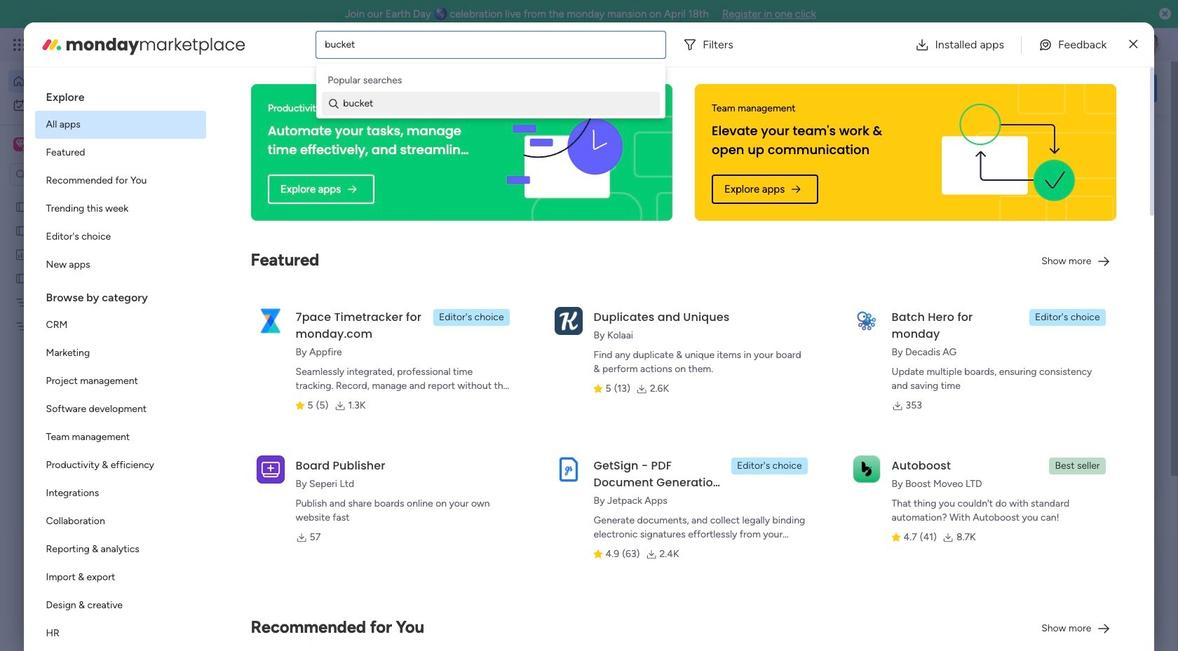 Task type: locate. For each thing, give the bounding box(es) containing it.
0 horizontal spatial banner logo image
[[473, 84, 656, 221]]

search everything image
[[1056, 38, 1070, 52]]

0 vertical spatial public board image
[[15, 224, 28, 237]]

see plans image
[[233, 37, 245, 53]]

1 horizontal spatial monday marketplace image
[[1022, 38, 1036, 52]]

2 public board image from the top
[[15, 271, 28, 285]]

select product image
[[13, 38, 27, 52]]

public board image down the public dashboard image on the left top of the page
[[15, 271, 28, 285]]

Search in workspace field
[[29, 167, 117, 183]]

1 workspace image from the left
[[13, 137, 27, 152]]

v2 user feedback image
[[958, 80, 969, 96]]

1 vertical spatial public board image
[[234, 456, 250, 471]]

heading
[[35, 79, 206, 111], [35, 279, 206, 311]]

0 horizontal spatial component image
[[234, 478, 247, 491]]

component image
[[464, 306, 476, 319], [693, 306, 706, 319], [234, 478, 247, 491]]

1 horizontal spatial public board image
[[234, 456, 250, 471]]

list box
[[35, 79, 206, 652], [0, 192, 179, 527]]

public board image
[[15, 200, 28, 213], [15, 271, 28, 285]]

v2 bolt switch image
[[1068, 80, 1076, 96]]

workspace image
[[13, 137, 27, 152], [16, 137, 25, 152]]

public board image up the public dashboard image on the left top of the page
[[15, 200, 28, 213]]

option
[[8, 70, 170, 93], [8, 94, 170, 116], [35, 111, 206, 139], [35, 139, 206, 167], [35, 167, 206, 195], [0, 194, 179, 197], [35, 195, 206, 223], [35, 223, 206, 251], [35, 251, 206, 279], [35, 311, 206, 339], [35, 339, 206, 368], [35, 368, 206, 396], [35, 396, 206, 424], [35, 424, 206, 452], [35, 452, 206, 480], [35, 480, 206, 508], [35, 508, 206, 536], [35, 536, 206, 564], [35, 564, 206, 592], [35, 592, 206, 620], [35, 620, 206, 648]]

help image
[[1087, 38, 1101, 52]]

0 vertical spatial heading
[[35, 79, 206, 111]]

0 vertical spatial public board image
[[15, 200, 28, 213]]

banner logo image
[[473, 84, 656, 221], [918, 84, 1100, 221]]

dapulse x slim image
[[1129, 36, 1138, 53], [1136, 130, 1153, 147]]

app logo image
[[853, 307, 881, 335], [256, 307, 284, 335], [554, 307, 583, 335], [256, 456, 284, 484], [554, 456, 583, 484], [853, 456, 881, 484]]

monday marketplace image left search everything icon
[[1022, 38, 1036, 52]]

1 vertical spatial public board image
[[15, 271, 28, 285]]

circle o image
[[968, 213, 977, 224]]

getting started element
[[947, 539, 1157, 595]]

0 vertical spatial dapulse x slim image
[[1129, 36, 1138, 53]]

2 horizontal spatial component image
[[693, 306, 706, 319]]

public board image
[[15, 224, 28, 237], [234, 456, 250, 471]]

0 horizontal spatial public board image
[[15, 224, 28, 237]]

2 image
[[971, 29, 983, 45]]

2 heading from the top
[[35, 279, 206, 311]]

0 horizontal spatial monday marketplace image
[[40, 33, 63, 56]]

terry turtle image
[[250, 605, 278, 633]]

1 horizontal spatial banner logo image
[[918, 84, 1100, 221]]

1 vertical spatial heading
[[35, 279, 206, 311]]

update feed image
[[960, 38, 974, 52]]

monday marketplace image right the select product "icon"
[[40, 33, 63, 56]]

monday marketplace image
[[40, 33, 63, 56], [1022, 38, 1036, 52]]



Task type: describe. For each thing, give the bounding box(es) containing it.
2 workspace image from the left
[[16, 137, 25, 152]]

circle o image
[[968, 196, 977, 206]]

2 banner logo image from the left
[[918, 84, 1100, 221]]

1 banner logo image from the left
[[473, 84, 656, 221]]

Dropdown input text field
[[325, 39, 356, 50]]

quick search results list box
[[217, 159, 913, 517]]

templates image image
[[959, 310, 1145, 407]]

notifications image
[[929, 38, 943, 52]]

terry turtle image
[[1139, 34, 1161, 56]]

1 public board image from the top
[[15, 200, 28, 213]]

1 vertical spatial dapulse x slim image
[[1136, 130, 1153, 147]]

1 horizontal spatial component image
[[464, 306, 476, 319]]

workspace selection element
[[13, 136, 117, 154]]

public dashboard image
[[15, 248, 28, 261]]

1 heading from the top
[[35, 79, 206, 111]]



Task type: vqa. For each thing, say whether or not it's contained in the screenshot.
'banner logo'
yes



